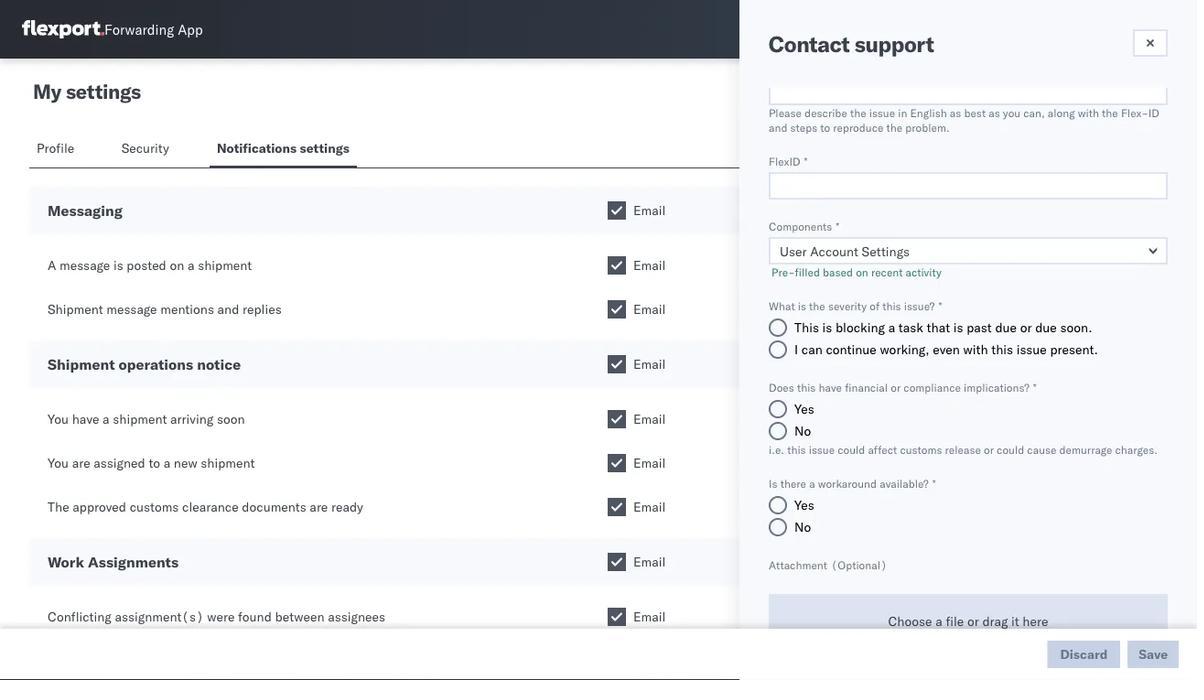Task type: locate. For each thing, give the bounding box(es) containing it.
no for this
[[795, 423, 811, 439]]

settings
[[66, 79, 141, 104], [300, 140, 350, 156]]

notice
[[197, 355, 241, 373]]

this down past at right top
[[992, 341, 1013, 357]]

settings right notifications at the left top of the page
[[300, 140, 350, 156]]

0 vertical spatial message
[[60, 257, 110, 273]]

1 vertical spatial message
[[106, 301, 157, 317]]

settings right my at the left top of the page
[[66, 79, 141, 104]]

email for you have a shipment arriving soon
[[633, 411, 666, 427]]

0 horizontal spatial to
[[149, 455, 160, 471]]

1 due from the left
[[995, 319, 1017, 336]]

the
[[48, 499, 69, 515]]

0 vertical spatial with
[[1078, 106, 1099, 119]]

1 horizontal spatial to
[[820, 120, 830, 134]]

a
[[48, 257, 56, 273]]

arriving
[[170, 411, 214, 427]]

soon
[[217, 411, 245, 427]]

2 horizontal spatial issue
[[1017, 341, 1047, 357]]

1 horizontal spatial with
[[1078, 106, 1099, 119]]

6 email from the top
[[633, 455, 666, 471]]

* right 'implications?'
[[1033, 380, 1037, 394]]

to left new
[[149, 455, 160, 471]]

4 email from the top
[[633, 356, 666, 372]]

a up assigned
[[103, 411, 110, 427]]

or right file
[[968, 613, 979, 629]]

could left cause
[[997, 443, 1025, 456]]

0 vertical spatial are
[[72, 455, 90, 471]]

1 vertical spatial shipment
[[113, 411, 167, 427]]

3 email from the top
[[633, 301, 666, 317]]

a left file
[[936, 613, 943, 629]]

a
[[188, 257, 195, 273], [889, 319, 895, 336], [103, 411, 110, 427], [164, 455, 170, 471], [809, 476, 815, 490], [936, 613, 943, 629]]

1 no from the top
[[795, 423, 811, 439]]

due right past at right top
[[995, 319, 1017, 336]]

past
[[967, 319, 992, 336]]

or right financial
[[891, 380, 901, 394]]

what is the severity of this issue? *
[[769, 299, 942, 313]]

shipment message mentions and replies
[[48, 301, 282, 317]]

1 horizontal spatial as
[[989, 106, 1000, 119]]

you
[[1003, 106, 1021, 119]]

1 vertical spatial you
[[48, 455, 69, 471]]

* right available?
[[933, 476, 936, 490]]

1 vertical spatial customs
[[130, 499, 179, 515]]

this
[[883, 299, 901, 313], [992, 341, 1013, 357], [797, 380, 816, 394], [787, 443, 806, 456]]

*
[[804, 154, 808, 168], [836, 219, 840, 233], [939, 299, 942, 313], [1033, 380, 1037, 394], [933, 476, 936, 490]]

shipment up replies
[[198, 257, 252, 273]]

components *
[[769, 219, 840, 233]]

0 horizontal spatial with
[[963, 341, 988, 357]]

1 horizontal spatial have
[[819, 380, 842, 394]]

0 horizontal spatial could
[[838, 443, 865, 456]]

shipment
[[198, 257, 252, 273], [113, 411, 167, 427], [201, 455, 255, 471]]

2 shipment from the top
[[48, 355, 115, 373]]

1 horizontal spatial customs
[[900, 443, 942, 456]]

0 horizontal spatial as
[[950, 106, 961, 119]]

the up reproduce
[[850, 106, 867, 119]]

along
[[1048, 106, 1075, 119]]

issue left in
[[869, 106, 895, 119]]

2 as from the left
[[989, 106, 1000, 119]]

1 vertical spatial to
[[149, 455, 160, 471]]

shipment down a
[[48, 301, 103, 317]]

2 you from the top
[[48, 455, 69, 471]]

approved
[[73, 499, 126, 515]]

messaging
[[48, 201, 123, 220]]

on right based
[[856, 265, 869, 279]]

english
[[910, 106, 947, 119]]

replies
[[243, 301, 282, 317]]

problem.
[[906, 120, 950, 134]]

message for shipment
[[106, 301, 157, 317]]

5 email from the top
[[633, 411, 666, 427]]

flexid *
[[769, 154, 808, 168]]

no up there
[[795, 423, 811, 439]]

issue
[[869, 106, 895, 119], [1017, 341, 1047, 357], [809, 443, 835, 456]]

components
[[769, 219, 832, 233]]

yes down there
[[795, 497, 815, 513]]

issue inside please describe the issue in english as best as you can, along with the flex-id and steps to reproduce the problem.
[[869, 106, 895, 119]]

email for work assignments
[[633, 554, 666, 570]]

1 vertical spatial shipment
[[48, 355, 115, 373]]

and left replies
[[217, 301, 239, 317]]

shipment for shipment operations notice
[[48, 355, 115, 373]]

1 vertical spatial no
[[795, 519, 811, 535]]

clearance
[[182, 499, 239, 515]]

to down describe
[[820, 120, 830, 134]]

work
[[48, 553, 84, 571]]

2 no from the top
[[795, 519, 811, 535]]

1 horizontal spatial and
[[769, 120, 788, 134]]

attachment (optional) choose a file or drag it here
[[769, 558, 1049, 629]]

were
[[207, 609, 235, 625]]

are left ready
[[310, 499, 328, 515]]

settings inside button
[[300, 140, 350, 156]]

1 vertical spatial yes
[[795, 497, 815, 513]]

1 you from the top
[[48, 411, 69, 427]]

1 vertical spatial and
[[217, 301, 239, 317]]

None checkbox
[[608, 256, 626, 275], [608, 300, 626, 319], [608, 454, 626, 472], [608, 498, 626, 516], [608, 256, 626, 275], [608, 300, 626, 319], [608, 454, 626, 472], [608, 498, 626, 516]]

shipment for a
[[198, 257, 252, 273]]

0 horizontal spatial on
[[170, 257, 184, 273]]

(optional)
[[831, 558, 887, 572]]

1 shipment from the top
[[48, 301, 103, 317]]

1 horizontal spatial are
[[310, 499, 328, 515]]

new
[[174, 455, 197, 471]]

issue left the present.
[[1017, 341, 1047, 357]]

could left affect
[[838, 443, 865, 456]]

message
[[60, 257, 110, 273], [106, 301, 157, 317]]

are left assigned
[[72, 455, 90, 471]]

1 vertical spatial issue
[[1017, 341, 1047, 357]]

have left financial
[[819, 380, 842, 394]]

1 horizontal spatial issue
[[869, 106, 895, 119]]

0 vertical spatial shipment
[[48, 301, 103, 317]]

0 vertical spatial no
[[795, 423, 811, 439]]

mentions
[[160, 301, 214, 317]]

customs up available?
[[900, 443, 942, 456]]

or
[[1020, 319, 1032, 336], [891, 380, 901, 394], [984, 443, 994, 456], [968, 613, 979, 629]]

you
[[48, 411, 69, 427], [48, 455, 69, 471]]

reproduce
[[833, 120, 884, 134]]

pre-filled based on recent activity
[[769, 265, 942, 279]]

as left you
[[989, 106, 1000, 119]]

my settings
[[33, 79, 141, 104]]

with
[[1078, 106, 1099, 119], [963, 341, 988, 357]]

7 email from the top
[[633, 499, 666, 515]]

what
[[769, 299, 795, 313]]

there
[[781, 476, 807, 490]]

0 vertical spatial have
[[819, 380, 842, 394]]

0 vertical spatial issue
[[869, 106, 895, 119]]

2 vertical spatial shipment
[[201, 455, 255, 471]]

1 horizontal spatial could
[[997, 443, 1025, 456]]

no up attachment
[[795, 519, 811, 535]]

documents
[[242, 499, 306, 515]]

of
[[870, 299, 880, 313]]

on
[[170, 257, 184, 273], [856, 265, 869, 279]]

1 vertical spatial with
[[963, 341, 988, 357]]

0 vertical spatial customs
[[900, 443, 942, 456]]

steps
[[791, 120, 818, 134]]

customs down you are assigned to a new shipment
[[130, 499, 179, 515]]

0 vertical spatial settings
[[66, 79, 141, 104]]

None text field
[[769, 78, 1168, 105]]

User Account Settings text field
[[769, 237, 1168, 265]]

choose
[[888, 613, 932, 629]]

0 horizontal spatial have
[[72, 411, 99, 427]]

i.e. this issue could affect customs release or could cause demurrage charges.
[[769, 443, 1158, 456]]

assignment(s)
[[115, 609, 204, 625]]

conflicting assignment(s) were found between assignees
[[48, 609, 385, 625]]

and
[[769, 120, 788, 134], [217, 301, 239, 317]]

available?
[[880, 476, 929, 490]]

app
[[178, 21, 203, 38]]

None checkbox
[[608, 201, 626, 220], [608, 355, 626, 373], [608, 410, 626, 428], [608, 553, 626, 571], [608, 608, 626, 626], [608, 201, 626, 220], [608, 355, 626, 373], [608, 410, 626, 428], [608, 553, 626, 571], [608, 608, 626, 626]]

message for a
[[60, 257, 110, 273]]

you for you are assigned to a new shipment
[[48, 455, 69, 471]]

due left soon.
[[1036, 319, 1057, 336]]

filled
[[795, 265, 820, 279]]

2 vertical spatial issue
[[809, 443, 835, 456]]

0 horizontal spatial due
[[995, 319, 1017, 336]]

a message is posted on a shipment
[[48, 257, 252, 273]]

task
[[899, 319, 924, 336]]

profile
[[37, 140, 74, 156]]

you for you have a shipment arriving soon
[[48, 411, 69, 427]]

None text field
[[769, 172, 1168, 200]]

with down past at right top
[[963, 341, 988, 357]]

1 yes from the top
[[795, 401, 815, 417]]

this is blocking a task that is past due or due soon.
[[795, 319, 1093, 336]]

with right along
[[1078, 106, 1099, 119]]

is right what
[[798, 299, 806, 313]]

* right issue?
[[939, 299, 942, 313]]

the
[[850, 106, 867, 119], [1102, 106, 1118, 119], [887, 120, 903, 134], [809, 299, 826, 313]]

have up assigned
[[72, 411, 99, 427]]

issue up workaround
[[809, 443, 835, 456]]

activity
[[906, 265, 942, 279]]

best
[[964, 106, 986, 119]]

due
[[995, 319, 1017, 336], [1036, 319, 1057, 336]]

0 vertical spatial and
[[769, 120, 788, 134]]

0 vertical spatial you
[[48, 411, 69, 427]]

as left best
[[950, 106, 961, 119]]

9 email from the top
[[633, 609, 666, 625]]

email for you are assigned to a new shipment
[[633, 455, 666, 471]]

message right a
[[60, 257, 110, 273]]

flex-
[[1121, 106, 1149, 119]]

on right posted
[[170, 257, 184, 273]]

shipment right new
[[201, 455, 255, 471]]

forwarding app
[[104, 21, 203, 38]]

security
[[121, 140, 169, 156]]

that
[[927, 319, 950, 336]]

or inside attachment (optional) choose a file or drag it here
[[968, 613, 979, 629]]

0 horizontal spatial issue
[[809, 443, 835, 456]]

recent
[[871, 265, 903, 279]]

1 vertical spatial settings
[[300, 140, 350, 156]]

0 vertical spatial shipment
[[198, 257, 252, 273]]

message down posted
[[106, 301, 157, 317]]

0 horizontal spatial settings
[[66, 79, 141, 104]]

and down the please
[[769, 120, 788, 134]]

2 yes from the top
[[795, 497, 815, 513]]

is left posted
[[113, 257, 123, 273]]

customs
[[900, 443, 942, 456], [130, 499, 179, 515]]

is
[[113, 257, 123, 273], [798, 299, 806, 313], [823, 319, 832, 336], [954, 319, 963, 336]]

8 email from the top
[[633, 554, 666, 570]]

in
[[898, 106, 908, 119]]

yes down the can
[[795, 401, 815, 417]]

yes
[[795, 401, 815, 417], [795, 497, 815, 513]]

you are assigned to a new shipment
[[48, 455, 255, 471]]

shipment up you are assigned to a new shipment
[[113, 411, 167, 427]]

1 email from the top
[[633, 202, 666, 218]]

is right this
[[823, 319, 832, 336]]

0 vertical spatial yes
[[795, 401, 815, 417]]

0 vertical spatial to
[[820, 120, 830, 134]]

shipment left operations
[[48, 355, 115, 373]]

2 email from the top
[[633, 257, 666, 273]]

yes for this
[[795, 401, 815, 417]]

0 horizontal spatial customs
[[130, 499, 179, 515]]

1 horizontal spatial due
[[1036, 319, 1057, 336]]

1 horizontal spatial settings
[[300, 140, 350, 156]]



Task type: describe. For each thing, give the bounding box(es) containing it.
drag
[[983, 613, 1008, 629]]

1 as from the left
[[950, 106, 961, 119]]

soon.
[[1061, 319, 1093, 336]]

* right components
[[836, 219, 840, 233]]

the approved customs clearance documents are ready
[[48, 499, 363, 515]]

does
[[769, 380, 794, 394]]

profile button
[[29, 132, 85, 168]]

operations
[[118, 355, 193, 373]]

demurrage
[[1060, 443, 1113, 456]]

a inside attachment (optional) choose a file or drag it here
[[936, 613, 943, 629]]

compliance
[[904, 380, 961, 394]]

1 vertical spatial are
[[310, 499, 328, 515]]

2 could from the left
[[997, 443, 1025, 456]]

found
[[238, 609, 272, 625]]

between
[[275, 609, 325, 625]]

continue
[[826, 341, 877, 357]]

a left new
[[164, 455, 170, 471]]

email for the approved customs clearance documents are ready
[[633, 499, 666, 515]]

2 due from the left
[[1036, 319, 1057, 336]]

assigned
[[94, 455, 145, 471]]

and inside please describe the issue in english as best as you can, along with the flex-id and steps to reproduce the problem.
[[769, 120, 788, 134]]

my
[[33, 79, 61, 104]]

settings for notifications settings
[[300, 140, 350, 156]]

assignments
[[88, 553, 179, 571]]

no for there
[[795, 519, 811, 535]]

notifications
[[217, 140, 297, 156]]

you have a shipment arriving soon
[[48, 411, 245, 427]]

1 vertical spatial have
[[72, 411, 99, 427]]

1 could from the left
[[838, 443, 865, 456]]

a up mentions
[[188, 257, 195, 273]]

please describe the issue in english as best as you can, along with the flex-id and steps to reproduce the problem.
[[769, 106, 1160, 134]]

shipment operations notice
[[48, 355, 241, 373]]

here
[[1023, 613, 1049, 629]]

this right does
[[797, 380, 816, 394]]

email for a message is posted on a shipment
[[633, 257, 666, 273]]

yes for there
[[795, 497, 815, 513]]

0 horizontal spatial and
[[217, 301, 239, 317]]

Search Shipments (/) text field
[[847, 16, 1023, 43]]

settings for my settings
[[66, 79, 141, 104]]

describe
[[805, 106, 848, 119]]

is
[[769, 476, 778, 490]]

implications?
[[964, 380, 1030, 394]]

can,
[[1024, 106, 1045, 119]]

email for conflicting assignment(s) were found between assignees
[[633, 609, 666, 625]]

contact support
[[769, 30, 934, 58]]

with inside please describe the issue in english as best as you can, along with the flex-id and steps to reproduce the problem.
[[1078, 106, 1099, 119]]

email for shipment message mentions and replies
[[633, 301, 666, 317]]

is right that
[[954, 319, 963, 336]]

contact
[[769, 30, 850, 58]]

shipment for new
[[201, 455, 255, 471]]

working,
[[880, 341, 930, 357]]

or right past at right top
[[1020, 319, 1032, 336]]

os
[[1146, 22, 1163, 36]]

flexport. image
[[22, 20, 104, 38]]

os button
[[1133, 8, 1175, 50]]

blocking
[[836, 319, 885, 336]]

a left task
[[889, 319, 895, 336]]

email for shipment operations notice
[[633, 356, 666, 372]]

even
[[933, 341, 960, 357]]

ready
[[331, 499, 363, 515]]

id
[[1149, 106, 1160, 119]]

email for messaging
[[633, 202, 666, 218]]

please
[[769, 106, 802, 119]]

security button
[[114, 132, 180, 168]]

to inside please describe the issue in english as best as you can, along with the flex-id and steps to reproduce the problem.
[[820, 120, 830, 134]]

present.
[[1050, 341, 1098, 357]]

shipment for shipment message mentions and replies
[[48, 301, 103, 317]]

this right the of
[[883, 299, 901, 313]]

pre-
[[772, 265, 795, 279]]

i can continue working, even with this issue present.
[[795, 341, 1098, 357]]

notifications settings
[[217, 140, 350, 156]]

based
[[823, 265, 853, 279]]

assignees
[[328, 609, 385, 625]]

financial
[[845, 380, 888, 394]]

cause
[[1027, 443, 1057, 456]]

* right flexid
[[804, 154, 808, 168]]

is there a workaround available? *
[[769, 476, 936, 490]]

work assignments
[[48, 553, 179, 571]]

or right release
[[984, 443, 994, 456]]

a right there
[[809, 476, 815, 490]]

conflicting
[[48, 609, 112, 625]]

this right i.e.
[[787, 443, 806, 456]]

workaround
[[818, 476, 877, 490]]

0 horizontal spatial are
[[72, 455, 90, 471]]

the left the flex- in the right top of the page
[[1102, 106, 1118, 119]]

forwarding
[[104, 21, 174, 38]]

issue?
[[904, 299, 935, 313]]

it
[[1012, 613, 1020, 629]]

can
[[802, 341, 823, 357]]

the down in
[[887, 120, 903, 134]]

attachment
[[769, 558, 827, 572]]

flexid
[[769, 154, 801, 168]]

notifications settings button
[[210, 132, 357, 168]]

support
[[855, 30, 934, 58]]

1 horizontal spatial on
[[856, 265, 869, 279]]

charges.
[[1116, 443, 1158, 456]]

file
[[946, 613, 964, 629]]

the up this
[[809, 299, 826, 313]]

affect
[[868, 443, 897, 456]]

i
[[795, 341, 798, 357]]



Task type: vqa. For each thing, say whether or not it's contained in the screenshot.
the bottom 'work'
no



